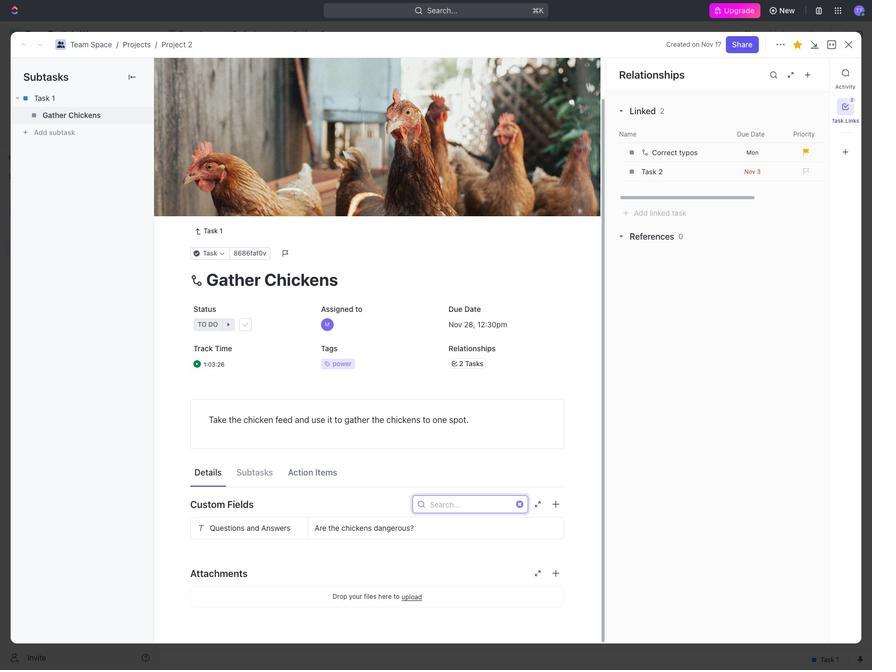 Task type: locate. For each thing, give the bounding box(es) containing it.
to do down status
[[198, 321, 218, 329]]

task 1 up dashboards
[[34, 94, 55, 103]]

do inside 'dropdown button'
[[208, 321, 218, 329]]

0 vertical spatial do
[[208, 252, 218, 259]]

0 horizontal spatial add task
[[214, 222, 246, 231]]

subtasks down home
[[23, 71, 69, 83]]

add inside add subtask button
[[34, 128, 47, 137]]

gather chickens link
[[11, 107, 154, 124]]

0 vertical spatial share
[[744, 29, 765, 38]]

the right the gather
[[372, 415, 384, 425]]

0 horizontal spatial task 1 link
[[11, 90, 154, 107]]

team for team space
[[179, 29, 197, 38]]

change cover
[[509, 199, 558, 208]]

to down status
[[198, 321, 207, 329]]

the for chicken
[[229, 415, 241, 425]]

linked 2
[[630, 106, 665, 116]]

1
[[52, 94, 55, 103], [232, 185, 236, 194], [248, 185, 251, 193], [249, 204, 252, 212], [220, 227, 223, 235]]

1 horizontal spatial and
[[295, 415, 309, 425]]

spot.
[[449, 415, 469, 425]]

chickens
[[387, 415, 421, 425], [342, 524, 372, 533]]

to right the it
[[335, 415, 342, 425]]

take
[[209, 415, 227, 425]]

0 vertical spatial 1 button
[[238, 184, 253, 195]]

2 horizontal spatial nov
[[745, 168, 756, 175]]

1:03:26
[[204, 361, 225, 368]]

and left use
[[295, 415, 309, 425]]

change cover button
[[503, 195, 564, 212]]

nov
[[702, 40, 714, 48], [745, 168, 756, 175], [449, 320, 462, 329]]

0 horizontal spatial chickens
[[342, 524, 372, 533]]

tree inside "sidebar" navigation
[[4, 185, 154, 329]]

task sidebar navigation tab list
[[832, 64, 860, 161]]

1 horizontal spatial relationships
[[619, 68, 685, 81]]

0 horizontal spatial nov
[[449, 320, 462, 329]]

add linked task
[[634, 208, 687, 217]]

1 horizontal spatial nov
[[702, 40, 714, 48]]

0 horizontal spatial subtasks
[[23, 71, 69, 83]]

due left date
[[737, 130, 749, 138]]

priority
[[794, 130, 815, 138]]

references 0
[[630, 232, 684, 241]]

1 horizontal spatial space
[[199, 29, 221, 38]]

2 horizontal spatial the
[[372, 415, 384, 425]]

task 1 up task 2 at the top left of page
[[214, 185, 236, 194]]

1 vertical spatial to do
[[198, 321, 218, 329]]

power button
[[318, 355, 437, 374]]

0 horizontal spatial the
[[229, 415, 241, 425]]

1 horizontal spatial subtasks
[[237, 468, 273, 477]]

0 vertical spatial task 1
[[34, 94, 55, 103]]

0 vertical spatial team
[[179, 29, 197, 38]]

add linked task button
[[623, 208, 687, 217]]

are the chickens dangerous? button
[[308, 518, 564, 539]]

the right take
[[229, 415, 241, 425]]

add task down task 2 at the top left of page
[[214, 222, 246, 231]]

1 vertical spatial project 2
[[185, 63, 248, 81]]

and inside custom fields element
[[247, 524, 259, 533]]

0 vertical spatial to do
[[197, 252, 218, 259]]

0 horizontal spatial team space link
[[70, 40, 112, 49]]

subtasks button
[[232, 463, 277, 482]]

reposition button
[[452, 195, 503, 212]]

custom
[[190, 499, 225, 510]]

1 horizontal spatial project 2
[[293, 29, 325, 38]]

2
[[320, 29, 325, 38], [188, 40, 192, 49], [235, 63, 244, 81], [851, 97, 854, 103], [660, 106, 665, 115], [252, 150, 256, 158], [659, 167, 663, 176], [232, 203, 237, 212], [230, 252, 234, 259], [459, 359, 464, 368]]

project 2
[[293, 29, 325, 38], [185, 63, 248, 81]]

nov for nov 3
[[745, 168, 756, 175]]

team space / projects / project 2
[[70, 40, 192, 49]]

0 horizontal spatial due
[[449, 305, 463, 314]]

due left date in the right of the page
[[449, 305, 463, 314]]

nov left '3' at the top
[[745, 168, 756, 175]]

2 vertical spatial add task
[[214, 222, 246, 231]]

user group image inside "sidebar" navigation
[[11, 208, 19, 215]]

share
[[744, 29, 765, 38], [733, 40, 753, 49]]

1 button
[[238, 184, 253, 195], [239, 203, 254, 213]]

nov left 17
[[702, 40, 714, 48]]

2 vertical spatial project
[[185, 63, 232, 81]]

list link
[[237, 95, 252, 110]]

add left linked
[[634, 208, 648, 217]]

0 horizontal spatial project 2 link
[[162, 40, 192, 49]]

0 horizontal spatial and
[[247, 524, 259, 533]]

nov 28 , 12:30 pm
[[449, 320, 508, 329]]

the right the are
[[329, 524, 340, 533]]

chickens down custom fields dropdown button
[[342, 524, 372, 533]]

due
[[737, 130, 749, 138], [449, 305, 463, 314]]

user group image
[[169, 31, 176, 37], [11, 208, 19, 215]]

upgrade link
[[710, 3, 761, 18]]

2 inside button
[[851, 97, 854, 103]]

correct typos
[[652, 148, 698, 157]]

to right here
[[394, 593, 400, 601]]

add task button down task 2 at the top left of page
[[209, 220, 250, 233]]

0 horizontal spatial team
[[70, 40, 89, 49]]

user group image down spaces
[[11, 208, 19, 215]]

to do inside 'dropdown button'
[[198, 321, 218, 329]]

0 horizontal spatial space
[[91, 40, 112, 49]]

in progress
[[197, 150, 240, 158]]

project 2 link
[[280, 28, 328, 40], [162, 40, 192, 49]]

dashboards link
[[4, 106, 154, 123]]

are the chickens dangerous?
[[315, 524, 414, 533]]

due inside due date dropdown button
[[737, 130, 749, 138]]

your
[[349, 593, 362, 601]]

activity
[[836, 83, 856, 90]]

1 vertical spatial 1 button
[[239, 203, 254, 213]]

17
[[715, 40, 722, 48]]

add task button down automations button
[[789, 64, 834, 81]]

user group image left team space
[[169, 31, 176, 37]]

status
[[194, 305, 216, 314]]

correct typos link
[[639, 144, 724, 162]]

relationships up linked 2
[[619, 68, 685, 81]]

0 vertical spatial projects
[[243, 29, 271, 38]]

1 vertical spatial space
[[91, 40, 112, 49]]

created on nov 17
[[667, 40, 722, 48]]

home
[[26, 55, 46, 64]]

1 horizontal spatial projects
[[243, 29, 271, 38]]

add down automations button
[[796, 68, 810, 77]]

Search... text field
[[430, 497, 528, 513]]

1 horizontal spatial add task button
[[273, 148, 318, 161]]

subtasks up fields
[[237, 468, 273, 477]]

1 vertical spatial and
[[247, 524, 259, 533]]

1 horizontal spatial due
[[737, 130, 749, 138]]

1 button right task 2 at the top left of page
[[239, 203, 254, 213]]

add subtask button
[[11, 124, 154, 141]]

tree
[[4, 185, 154, 329]]

0 vertical spatial relationships
[[619, 68, 685, 81]]

0 vertical spatial and
[[295, 415, 309, 425]]

task 1 link up chickens
[[11, 90, 154, 107]]

task 1 link
[[11, 90, 154, 107], [190, 225, 227, 238]]

attachments
[[190, 568, 248, 579]]

0 vertical spatial add task button
[[789, 64, 834, 81]]

1 vertical spatial team
[[70, 40, 89, 49]]

1 horizontal spatial projects link
[[230, 28, 274, 40]]

share down upgrade
[[744, 29, 765, 38]]

due date
[[449, 305, 481, 314]]

1 vertical spatial chickens
[[342, 524, 372, 533]]

/
[[225, 29, 228, 38], [276, 29, 278, 38], [116, 40, 119, 49], [155, 40, 157, 49]]

1 button down progress
[[238, 184, 253, 195]]

sidebar navigation
[[0, 21, 159, 670]]

subtask
[[49, 128, 75, 137]]

task 1
[[34, 94, 55, 103], [214, 185, 236, 194], [204, 227, 223, 235]]

time
[[215, 344, 232, 353]]

upload
[[402, 593, 422, 601]]

2 horizontal spatial add task
[[796, 68, 828, 77]]

0 horizontal spatial user group image
[[11, 208, 19, 215]]

hide
[[552, 124, 566, 132]]

1 horizontal spatial chickens
[[387, 415, 421, 425]]

add task
[[796, 68, 828, 77], [286, 150, 314, 158], [214, 222, 246, 231]]

1 horizontal spatial project 2 link
[[280, 28, 328, 40]]

2 horizontal spatial add task button
[[789, 64, 834, 81]]

relationships inside task sidebar content section
[[619, 68, 685, 81]]

1 vertical spatial add task
[[286, 150, 314, 158]]

gather
[[345, 415, 370, 425]]

add inside task sidebar content section
[[634, 208, 648, 217]]

due for due date
[[449, 305, 463, 314]]

track time
[[194, 344, 232, 353]]

task 1 link up task dropdown button in the top of the page
[[190, 225, 227, 238]]

0 vertical spatial subtasks
[[23, 71, 69, 83]]

1 vertical spatial subtasks
[[237, 468, 273, 477]]

are
[[315, 524, 327, 533]]

add task down calendar
[[286, 150, 314, 158]]

the inside are the chickens dangerous? button
[[329, 524, 340, 533]]

1 vertical spatial due
[[449, 305, 463, 314]]

3
[[757, 168, 761, 175]]

created
[[667, 40, 691, 48]]

do left 8686faf0v button on the top
[[208, 252, 218, 259]]

assignees button
[[430, 122, 479, 135]]

do down status
[[208, 321, 218, 329]]

home link
[[4, 52, 154, 69]]

Edit task name text field
[[190, 270, 565, 290]]

0 horizontal spatial projects link
[[123, 40, 151, 49]]

projects link
[[230, 28, 274, 40], [123, 40, 151, 49]]

answers
[[261, 524, 291, 533]]

to do button
[[190, 315, 309, 335]]

0 vertical spatial user group image
[[169, 31, 176, 37]]

0 vertical spatial task 1 link
[[11, 90, 154, 107]]

calendar
[[271, 98, 303, 107]]

the for chickens
[[329, 524, 340, 533]]

relationships up 2 tasks
[[449, 344, 496, 353]]

hide button
[[548, 122, 570, 135]]

nov left the 28
[[449, 320, 462, 329]]

1 vertical spatial add task button
[[273, 148, 318, 161]]

1 vertical spatial nov
[[745, 168, 756, 175]]

2 vertical spatial nov
[[449, 320, 462, 329]]

take the chicken feed and use it to gather the chickens to one spot.
[[209, 415, 469, 425]]

8686faf0v
[[234, 250, 266, 258]]

0 vertical spatial space
[[199, 29, 221, 38]]

date
[[465, 305, 481, 314]]

1 vertical spatial relationships
[[449, 344, 496, 353]]

0 vertical spatial nov
[[702, 40, 714, 48]]

to left 8686faf0v button on the top
[[197, 252, 206, 259]]

share button down upgrade
[[738, 26, 771, 43]]

1 vertical spatial user group image
[[11, 208, 19, 215]]

reposition
[[459, 199, 496, 208]]

action items
[[288, 468, 337, 477]]

add down dashboards
[[34, 128, 47, 137]]

add task button down calendar link
[[273, 148, 318, 161]]

1 vertical spatial project
[[162, 40, 186, 49]]

projects
[[243, 29, 271, 38], [123, 40, 151, 49]]

drop
[[333, 593, 347, 601]]

action items button
[[284, 463, 342, 482]]

add task down automations button
[[796, 68, 828, 77]]

progress
[[206, 150, 240, 158]]

1 horizontal spatial the
[[329, 524, 340, 533]]

chickens left one
[[387, 415, 421, 425]]

and left answers
[[247, 524, 259, 533]]

1 vertical spatial share
[[733, 40, 753, 49]]

1 horizontal spatial team
[[179, 29, 197, 38]]

2 inside linked 2
[[660, 106, 665, 115]]

power
[[333, 360, 352, 368]]

2 vertical spatial add task button
[[209, 220, 250, 233]]

1 vertical spatial projects
[[123, 40, 151, 49]]

add down calendar link
[[286, 150, 298, 158]]

due date button
[[726, 130, 779, 139]]

share for share button right of 17
[[733, 40, 753, 49]]

1 vertical spatial task 1 link
[[190, 225, 227, 238]]

0 vertical spatial add task
[[796, 68, 828, 77]]

to do left 8686faf0v button on the top
[[197, 252, 218, 259]]

share right 17
[[733, 40, 753, 49]]

to left one
[[423, 415, 431, 425]]

1 horizontal spatial user group image
[[169, 31, 176, 37]]

1 vertical spatial do
[[208, 321, 218, 329]]

to do
[[197, 252, 218, 259], [198, 321, 218, 329]]

task 1 up task dropdown button in the top of the page
[[204, 227, 223, 235]]

0 vertical spatial due
[[737, 130, 749, 138]]

subtasks inside button
[[237, 468, 273, 477]]

references
[[630, 232, 675, 241]]

mon button
[[726, 149, 779, 156]]

tasks
[[465, 359, 484, 368]]

nov inside dropdown button
[[745, 168, 756, 175]]

28
[[464, 320, 473, 329]]



Task type: describe. For each thing, give the bounding box(es) containing it.
custom fields button
[[190, 492, 565, 518]]

0 horizontal spatial project 2
[[185, 63, 248, 81]]

custom fields
[[190, 499, 254, 510]]

docs
[[26, 91, 43, 100]]

new button
[[765, 2, 802, 19]]

‎task 2
[[642, 167, 663, 176]]

linked
[[650, 208, 670, 217]]

chicken
[[244, 415, 273, 425]]

automations
[[781, 29, 826, 38]]

gantt link
[[359, 95, 381, 110]]

user group image inside team space link
[[169, 31, 176, 37]]

task
[[672, 208, 687, 217]]

spaces
[[9, 172, 31, 180]]

task inside tab list
[[832, 118, 844, 124]]

due date
[[737, 130, 765, 138]]

set priority image
[[798, 164, 814, 180]]

gather
[[43, 111, 67, 120]]

2 vertical spatial task 1
[[204, 227, 223, 235]]

team for team space / projects / project 2
[[70, 40, 89, 49]]

mon
[[747, 149, 759, 156]]

0 vertical spatial chickens
[[387, 415, 421, 425]]

add subtask
[[34, 128, 75, 137]]

space for team space / projects / project 2
[[91, 40, 112, 49]]

action
[[288, 468, 313, 477]]

priority button
[[779, 130, 832, 139]]

board link
[[196, 95, 219, 110]]

invite
[[28, 653, 46, 662]]

dashboards
[[26, 110, 67, 119]]

m button
[[318, 315, 437, 335]]

set priority element
[[798, 164, 814, 180]]

1 horizontal spatial team space link
[[165, 28, 223, 40]]

assigned to
[[321, 305, 363, 314]]

1 horizontal spatial add task
[[286, 150, 314, 158]]

assigned
[[321, 305, 354, 314]]

pm
[[497, 320, 508, 329]]

team space
[[179, 29, 221, 38]]

list
[[239, 98, 252, 107]]

1:03:26 button
[[190, 355, 309, 374]]

0 horizontal spatial relationships
[[449, 344, 496, 353]]

to inside drop your files here to upload
[[394, 593, 400, 601]]

change
[[509, 199, 536, 208]]

items
[[316, 468, 337, 477]]

attachments button
[[190, 561, 565, 587]]

0 horizontal spatial add task button
[[209, 220, 250, 233]]

use
[[312, 415, 325, 425]]

add task for the topmost the add task button
[[796, 68, 828, 77]]

due for due date
[[737, 130, 749, 138]]

assignees
[[443, 124, 475, 132]]

share for share button under upgrade
[[744, 29, 765, 38]]

share button right 17
[[726, 36, 759, 53]]

add down task 2 at the top left of page
[[214, 222, 228, 231]]

0
[[679, 232, 684, 241]]

1 vertical spatial task 1
[[214, 185, 236, 194]]

task inside dropdown button
[[203, 250, 217, 258]]

calendar link
[[269, 95, 303, 110]]

m
[[325, 321, 330, 328]]

custom fields element
[[190, 518, 565, 548]]

upgrade
[[725, 6, 755, 15]]

tt button
[[851, 2, 868, 19]]

‎task
[[642, 167, 657, 176]]

to right assigned on the top of the page
[[356, 305, 363, 314]]

projects inside 'link'
[[243, 29, 271, 38]]

tt
[[856, 7, 863, 13]]

2 tasks
[[459, 359, 484, 368]]

task sidebar content section
[[604, 58, 873, 644]]

gantt
[[361, 98, 381, 107]]

1 button for 1
[[238, 184, 253, 195]]

questions
[[210, 524, 245, 533]]

1 horizontal spatial task 1 link
[[190, 225, 227, 238]]

space for team space
[[199, 29, 221, 38]]

‎task 2 link
[[639, 163, 724, 181]]

chickens inside button
[[342, 524, 372, 533]]

cover
[[538, 199, 558, 208]]

nov 3 button
[[726, 168, 779, 175]]

search...
[[428, 6, 458, 15]]

upload button
[[402, 593, 422, 601]]

0 horizontal spatial projects
[[123, 40, 151, 49]]

details button
[[190, 463, 226, 482]]

0 vertical spatial project
[[293, 29, 318, 38]]

1 button for 2
[[239, 203, 254, 213]]

dangerous?
[[374, 524, 414, 533]]

files
[[364, 593, 377, 601]]

it
[[328, 415, 333, 425]]

tags power
[[321, 344, 352, 368]]

,
[[473, 320, 476, 329]]

correct
[[652, 148, 678, 157]]

on
[[692, 40, 700, 48]]

typos
[[680, 148, 698, 157]]

automations button
[[776, 26, 831, 42]]

details
[[195, 468, 222, 477]]

one
[[433, 415, 447, 425]]

Search tasks... text field
[[740, 121, 846, 137]]

task button
[[190, 247, 230, 260]]

table link
[[320, 95, 341, 110]]

inbox link
[[4, 70, 154, 87]]

0 vertical spatial project 2
[[293, 29, 325, 38]]

chickens
[[68, 111, 101, 120]]

clear search image
[[516, 501, 524, 508]]

to inside 'dropdown button'
[[198, 321, 207, 329]]

favorites button
[[4, 152, 41, 165]]

nov for nov 28 , 12:30 pm
[[449, 320, 462, 329]]

gather chickens
[[43, 111, 101, 120]]

add task for the leftmost the add task button
[[214, 222, 246, 231]]

linked
[[630, 106, 656, 116]]

user group image
[[57, 41, 65, 48]]



Task type: vqa. For each thing, say whether or not it's contained in the screenshot.
left Doc
no



